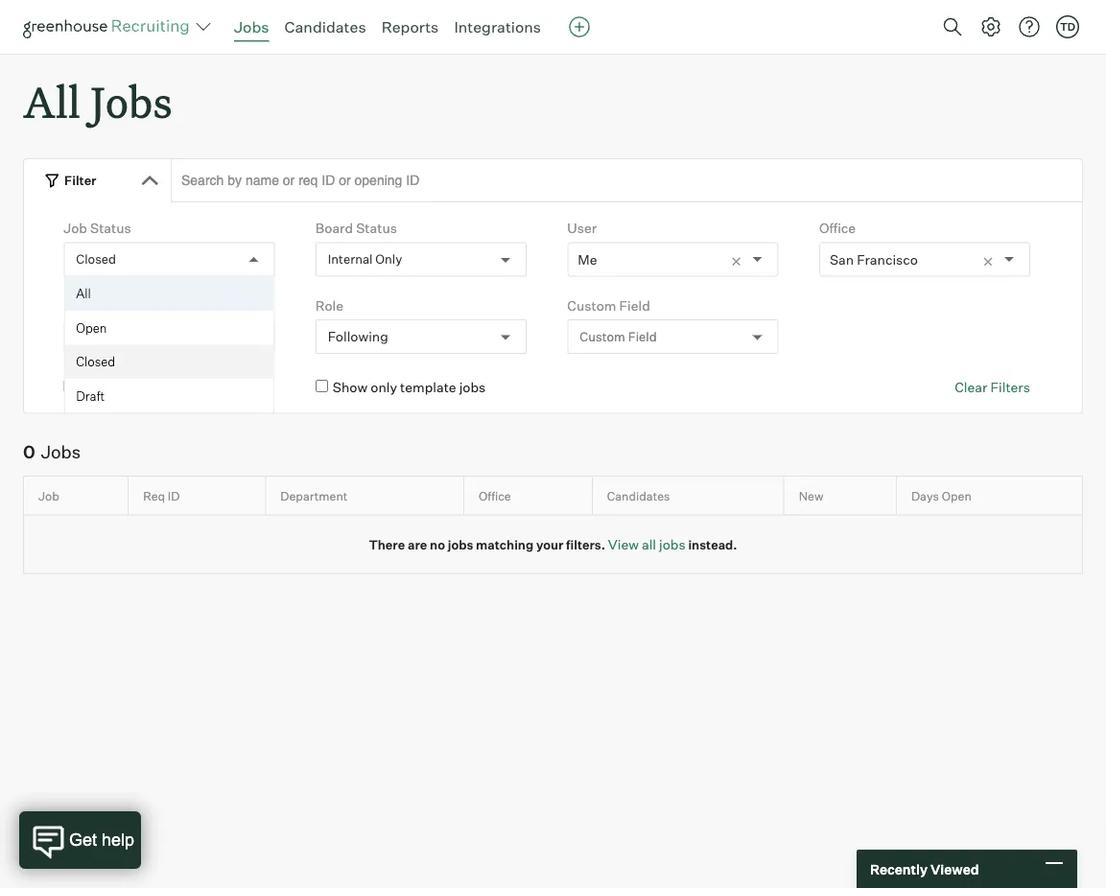 Task type: locate. For each thing, give the bounding box(es) containing it.
show
[[81, 379, 116, 396], [333, 379, 368, 396]]

1 vertical spatial all
[[76, 286, 91, 302]]

1 horizontal spatial status
[[356, 220, 397, 237]]

filters
[[991, 379, 1031, 396]]

viewed
[[931, 861, 980, 878]]

jobs for all jobs
[[90, 73, 172, 130]]

0 horizontal spatial candidates
[[285, 17, 366, 36]]

1 horizontal spatial show
[[333, 379, 368, 396]]

2 show from the left
[[333, 379, 368, 396]]

jobs
[[148, 379, 175, 396], [459, 379, 486, 396], [659, 536, 686, 553], [448, 537, 474, 553]]

status for job status
[[90, 220, 131, 237]]

closed down "departments" at the left top
[[76, 354, 115, 370]]

0 vertical spatial department
[[64, 297, 140, 314]]

clear value element
[[730, 244, 753, 276], [982, 244, 1005, 276]]

jobs left the candidates link
[[234, 17, 269, 36]]

0 horizontal spatial job
[[38, 489, 59, 504]]

job down 0 jobs
[[38, 489, 59, 504]]

1 status from the left
[[90, 220, 131, 237]]

req
[[143, 489, 165, 504]]

1 horizontal spatial clear value element
[[982, 244, 1005, 276]]

reports link
[[382, 17, 439, 36]]

1 only from the left
[[119, 379, 145, 396]]

custom
[[568, 297, 617, 314], [580, 329, 626, 345]]

0 vertical spatial all
[[23, 73, 80, 130]]

0 vertical spatial field
[[620, 297, 651, 314]]

show for show only template jobs
[[333, 379, 368, 396]]

2 status from the left
[[356, 220, 397, 237]]

0 vertical spatial jobs
[[234, 17, 269, 36]]

candidates right the jobs link
[[285, 17, 366, 36]]

open
[[76, 320, 107, 336], [942, 489, 972, 504]]

1 horizontal spatial candidates
[[607, 489, 670, 504]]

only
[[119, 379, 145, 396], [371, 379, 397, 396]]

show right 'show only jobs i'm following' "option"
[[81, 379, 116, 396]]

clear
[[955, 379, 988, 396]]

there are no jobs matching your filters. view all jobs instead.
[[369, 536, 738, 553]]

jobs right no
[[448, 537, 474, 553]]

office up matching
[[479, 489, 511, 504]]

0 horizontal spatial status
[[90, 220, 131, 237]]

clear value image for me
[[730, 256, 743, 269]]

Show only jobs I'm following checkbox
[[64, 380, 76, 393]]

1 horizontal spatial department
[[281, 489, 348, 504]]

jobs link
[[234, 17, 269, 36]]

1 horizontal spatial only
[[371, 379, 397, 396]]

only left template
[[371, 379, 397, 396]]

are
[[408, 537, 427, 553]]

instead.
[[689, 537, 738, 553]]

recently
[[871, 861, 928, 878]]

0 horizontal spatial show
[[81, 379, 116, 396]]

1 clear value element from the left
[[730, 244, 753, 276]]

open right days
[[942, 489, 972, 504]]

new
[[799, 489, 824, 504]]

1 horizontal spatial job
[[64, 220, 87, 237]]

show for show only jobs i'm following
[[81, 379, 116, 396]]

0
[[23, 442, 35, 463]]

template
[[400, 379, 457, 396]]

1 horizontal spatial clear value image
[[982, 256, 995, 269]]

status down filter
[[90, 220, 131, 237]]

search image
[[942, 15, 965, 38]]

1 horizontal spatial jobs
[[90, 73, 172, 130]]

2 clear value image from the left
[[982, 256, 995, 269]]

1 vertical spatial jobs
[[90, 73, 172, 130]]

following
[[328, 329, 389, 345]]

custom field
[[568, 297, 651, 314], [580, 329, 657, 345]]

integrations link
[[454, 17, 541, 36]]

all for all jobs
[[23, 73, 80, 130]]

1 vertical spatial job
[[38, 489, 59, 504]]

clear value element for san francisco
[[982, 244, 1005, 276]]

closed down job status
[[76, 252, 116, 267]]

1 vertical spatial office
[[479, 489, 511, 504]]

0 horizontal spatial jobs
[[41, 442, 81, 463]]

only for jobs
[[119, 379, 145, 396]]

candidates up view all jobs link
[[607, 489, 670, 504]]

matching
[[476, 537, 534, 553]]

2 only from the left
[[371, 379, 397, 396]]

2 horizontal spatial jobs
[[234, 17, 269, 36]]

view
[[608, 536, 639, 553]]

department
[[64, 297, 140, 314], [281, 489, 348, 504]]

job for job
[[38, 489, 59, 504]]

job down filter
[[64, 220, 87, 237]]

following
[[200, 379, 257, 396]]

all
[[23, 73, 80, 130], [76, 286, 91, 302]]

office
[[820, 220, 856, 237], [479, 489, 511, 504]]

days
[[912, 489, 940, 504]]

office up san
[[820, 220, 856, 237]]

job
[[64, 220, 87, 237], [38, 489, 59, 504]]

open up 'show only jobs i'm following' "option"
[[76, 320, 107, 336]]

clear value image
[[730, 256, 743, 269], [982, 256, 995, 269]]

only right draft
[[119, 379, 145, 396]]

1 horizontal spatial open
[[942, 489, 972, 504]]

2 vertical spatial jobs
[[41, 442, 81, 463]]

0 vertical spatial job
[[64, 220, 87, 237]]

0 horizontal spatial clear value image
[[730, 256, 743, 269]]

1 vertical spatial closed
[[76, 354, 115, 370]]

francisco
[[857, 251, 919, 268]]

clear value image for san francisco
[[982, 256, 995, 269]]

jobs
[[234, 17, 269, 36], [90, 73, 172, 130], [41, 442, 81, 463]]

0 vertical spatial office
[[820, 220, 856, 237]]

closed
[[76, 252, 116, 267], [76, 354, 115, 370]]

no
[[430, 537, 445, 553]]

clear value element for me
[[730, 244, 753, 276]]

candidates link
[[285, 17, 366, 36]]

all
[[642, 536, 656, 553]]

only
[[376, 252, 402, 267]]

all up "departments" at the left top
[[76, 286, 91, 302]]

candidates
[[285, 17, 366, 36], [607, 489, 670, 504]]

show only template jobs
[[333, 379, 486, 396]]

1 closed from the top
[[76, 252, 116, 267]]

0 horizontal spatial clear value element
[[730, 244, 753, 276]]

jobs inside there are no jobs matching your filters. view all jobs instead.
[[448, 537, 474, 553]]

status
[[90, 220, 131, 237], [356, 220, 397, 237]]

show right show only template jobs 'checkbox'
[[333, 379, 368, 396]]

departments
[[74, 328, 157, 345]]

user
[[568, 220, 597, 237]]

0 horizontal spatial department
[[64, 297, 140, 314]]

1 show from the left
[[81, 379, 116, 396]]

field
[[620, 297, 651, 314], [628, 329, 657, 345]]

role
[[316, 297, 344, 314]]

all up filter
[[23, 73, 80, 130]]

1 horizontal spatial office
[[820, 220, 856, 237]]

1 clear value image from the left
[[730, 256, 743, 269]]

0 vertical spatial closed
[[76, 252, 116, 267]]

0 horizontal spatial open
[[76, 320, 107, 336]]

san
[[830, 251, 854, 268]]

all jobs
[[23, 73, 172, 130]]

1 vertical spatial field
[[628, 329, 657, 345]]

jobs right all
[[659, 536, 686, 553]]

0 vertical spatial candidates
[[285, 17, 366, 36]]

jobs down greenhouse recruiting image
[[90, 73, 172, 130]]

1 vertical spatial custom
[[580, 329, 626, 345]]

clear filters link
[[955, 378, 1031, 397]]

0 horizontal spatial only
[[119, 379, 145, 396]]

jobs right 0
[[41, 442, 81, 463]]

2 clear value element from the left
[[982, 244, 1005, 276]]

status up internal only
[[356, 220, 397, 237]]

job status
[[64, 220, 131, 237]]

1 vertical spatial candidates
[[607, 489, 670, 504]]



Task type: describe. For each thing, give the bounding box(es) containing it.
integrations
[[454, 17, 541, 36]]

0 horizontal spatial office
[[479, 489, 511, 504]]

recently viewed
[[871, 861, 980, 878]]

board status
[[316, 220, 397, 237]]

internal only
[[328, 252, 402, 267]]

show only jobs i'm following
[[81, 379, 257, 396]]

configure image
[[980, 15, 1003, 38]]

jobs for 0 jobs
[[41, 442, 81, 463]]

draft
[[76, 388, 105, 404]]

board
[[316, 220, 353, 237]]

td button
[[1057, 15, 1080, 38]]

i'm
[[178, 379, 197, 396]]

1 vertical spatial department
[[281, 489, 348, 504]]

2 closed from the top
[[76, 354, 115, 370]]

all for all
[[76, 286, 91, 302]]

td
[[1060, 20, 1076, 33]]

1 vertical spatial open
[[942, 489, 972, 504]]

me
[[578, 251, 598, 268]]

jobs right template
[[459, 379, 486, 396]]

greenhouse recruiting image
[[23, 15, 196, 38]]

0 vertical spatial custom
[[568, 297, 617, 314]]

0 vertical spatial open
[[76, 320, 107, 336]]

days open
[[912, 489, 972, 504]]

me option
[[578, 251, 598, 268]]

jobs left i'm
[[148, 379, 175, 396]]

req id
[[143, 489, 180, 504]]

Show only template jobs checkbox
[[316, 380, 328, 393]]

1 vertical spatial custom field
[[580, 329, 657, 345]]

your
[[536, 537, 564, 553]]

Search by name or req ID or opening ID text field
[[171, 159, 1084, 203]]

view all jobs link
[[608, 536, 686, 553]]

internal
[[328, 252, 373, 267]]

status for board status
[[356, 220, 397, 237]]

clear filters
[[955, 379, 1031, 396]]

0 vertical spatial custom field
[[568, 297, 651, 314]]

san francisco option
[[830, 251, 919, 268]]

filter
[[64, 172, 97, 188]]

san francisco
[[830, 251, 919, 268]]

filters.
[[566, 537, 606, 553]]

only for template
[[371, 379, 397, 396]]

td button
[[1053, 12, 1084, 42]]

job for job status
[[64, 220, 87, 237]]

id
[[168, 489, 180, 504]]

there
[[369, 537, 405, 553]]

0 jobs
[[23, 442, 81, 463]]

reports
[[382, 17, 439, 36]]



Task type: vqa. For each thing, say whether or not it's contained in the screenshot.
instead.
yes



